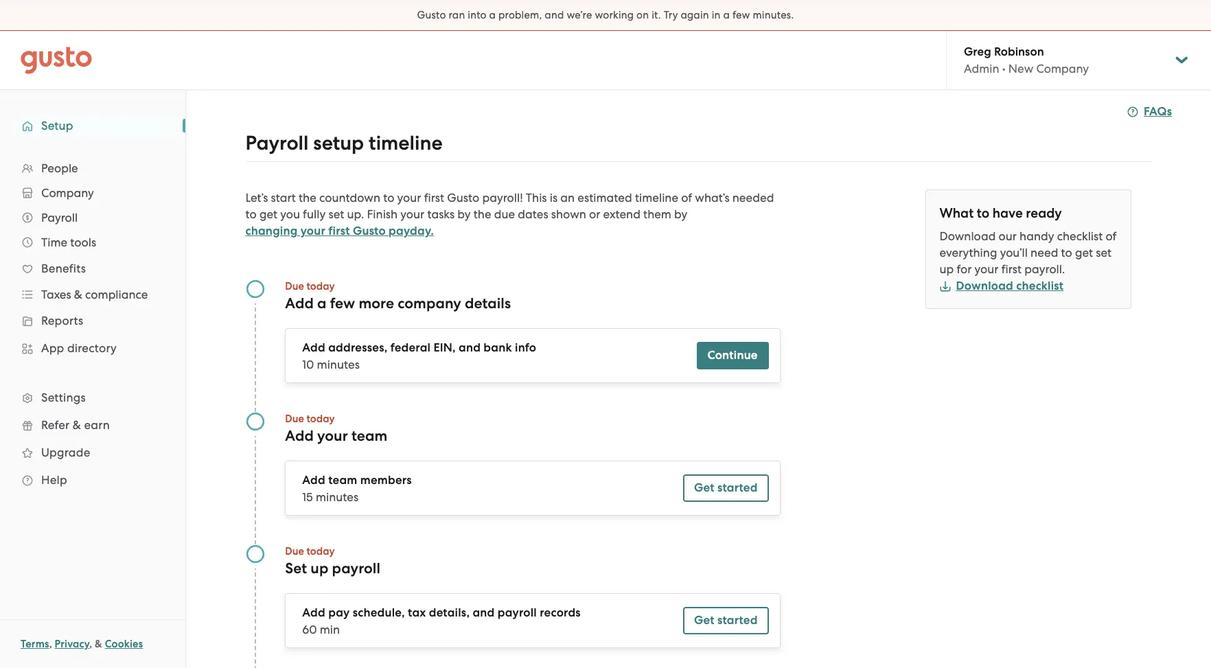 Task type: locate. For each thing, give the bounding box(es) containing it.
timeline up them
[[635, 191, 678, 205]]

due for add a few more company details
[[285, 280, 304, 292]]

0 vertical spatial get
[[259, 207, 277, 221]]

1 horizontal spatial payroll
[[498, 606, 537, 620]]

due down changing
[[285, 280, 304, 292]]

today inside due today add a few more company details
[[307, 280, 335, 292]]

due for set up payroll
[[285, 545, 304, 558]]

payroll inside add pay schedule, tax details, and payroll records 60 min
[[498, 606, 537, 620]]

2 vertical spatial and
[[473, 606, 495, 620]]

app directory
[[41, 341, 117, 355]]

your inside due today add your team
[[317, 427, 348, 445]]

1 vertical spatial set
[[1096, 246, 1112, 260]]

1 horizontal spatial few
[[733, 9, 750, 21]]

started
[[717, 481, 758, 495], [717, 613, 758, 628]]

0 horizontal spatial by
[[457, 207, 471, 221]]

a right into
[[489, 9, 496, 21]]

schedule,
[[353, 606, 405, 620]]

due inside due today add a few more company details
[[285, 280, 304, 292]]

0 horizontal spatial get
[[259, 207, 277, 221]]

few left more
[[330, 295, 355, 312]]

1 vertical spatial and
[[459, 341, 481, 355]]

time tools
[[41, 236, 96, 249]]

1 vertical spatial get
[[694, 613, 715, 628]]

download
[[940, 229, 996, 243], [956, 279, 1013, 293]]

today for your
[[307, 413, 335, 425]]

add for a
[[302, 341, 325, 355]]

1 get started button from the top
[[683, 474, 769, 502]]

0 horizontal spatial gusto
[[353, 224, 386, 238]]

team
[[351, 427, 387, 445], [328, 473, 357, 487]]

add addresses, federal ein, and bank info 10 minutes
[[302, 341, 536, 371]]

earn
[[84, 418, 110, 432]]

1 vertical spatial get started button
[[683, 607, 769, 634]]

started for payroll
[[717, 613, 758, 628]]

download checklist
[[956, 279, 1064, 293]]

up right set
[[311, 560, 328, 577]]

continue
[[708, 348, 758, 363]]

an
[[560, 191, 575, 205]]

home image
[[21, 46, 92, 74]]

minutes
[[317, 358, 360, 371], [316, 490, 358, 504]]

1 vertical spatial few
[[330, 295, 355, 312]]

and
[[545, 9, 564, 21], [459, 341, 481, 355], [473, 606, 495, 620]]

and right ein,
[[459, 341, 481, 355]]

&
[[74, 288, 82, 301], [73, 418, 81, 432], [95, 638, 102, 650]]

problem,
[[498, 9, 542, 21]]

up left for at the right top
[[940, 262, 954, 276]]

get right 'need'
[[1075, 246, 1093, 260]]

1 horizontal spatial company
[[1036, 62, 1089, 76]]

1 horizontal spatial a
[[489, 9, 496, 21]]

checklist inside download our handy checklist of everything you'll need to get set up for your first payroll.
[[1057, 229, 1103, 243]]

1 horizontal spatial of
[[1106, 229, 1117, 243]]

today down changing your first gusto payday. button
[[307, 280, 335, 292]]

0 vertical spatial today
[[307, 280, 335, 292]]

1 vertical spatial get started
[[694, 613, 758, 628]]

upgrade
[[41, 446, 90, 459]]

minutes down addresses,
[[317, 358, 360, 371]]

1 horizontal spatial by
[[674, 207, 688, 221]]

2 horizontal spatial first
[[1001, 262, 1022, 276]]

you
[[280, 207, 300, 221]]

ran
[[449, 9, 465, 21]]

2 get started from the top
[[694, 613, 758, 628]]

your right for at the right top
[[975, 262, 999, 276]]

1 vertical spatial payroll
[[41, 211, 78, 225]]

2 horizontal spatial gusto
[[447, 191, 479, 205]]

records
[[540, 606, 581, 620]]

today inside due today set up payroll
[[307, 545, 335, 558]]

1 get from the top
[[694, 481, 715, 495]]

0 vertical spatial and
[[545, 9, 564, 21]]

1 due from the top
[[285, 280, 304, 292]]

1 started from the top
[[717, 481, 758, 495]]

1 vertical spatial payroll
[[498, 606, 537, 620]]

and left we're
[[545, 9, 564, 21]]

team up members
[[351, 427, 387, 445]]

2 , from the left
[[89, 638, 92, 650]]

today inside due today add your team
[[307, 413, 335, 425]]

faqs
[[1144, 104, 1172, 119]]

and right details,
[[473, 606, 495, 620]]

get started button for add your team
[[683, 474, 769, 502]]

1 horizontal spatial ,
[[89, 638, 92, 650]]

of inside download our handy checklist of everything you'll need to get set up for your first payroll.
[[1106, 229, 1117, 243]]

cookies
[[105, 638, 143, 650]]

0 vertical spatial gusto
[[417, 9, 446, 21]]

1 vertical spatial started
[[717, 613, 758, 628]]

or
[[589, 207, 600, 221]]

1 vertical spatial minutes
[[316, 490, 358, 504]]

add inside "add addresses, federal ein, and bank info 10 minutes"
[[302, 341, 325, 355]]

payroll inside due today set up payroll
[[332, 560, 380, 577]]

privacy link
[[55, 638, 89, 650]]

1 vertical spatial &
[[73, 418, 81, 432]]

0 vertical spatial get
[[694, 481, 715, 495]]

first inside download our handy checklist of everything you'll need to get set up for your first payroll.
[[1001, 262, 1022, 276]]

0 vertical spatial few
[[733, 9, 750, 21]]

ready
[[1026, 205, 1062, 221]]

0 vertical spatial &
[[74, 288, 82, 301]]

payroll up time
[[41, 211, 78, 225]]

minutes inside add team members 15 minutes
[[316, 490, 358, 504]]

upgrade link
[[14, 440, 172, 465]]

gusto left ran
[[417, 9, 446, 21]]

a inside due today add a few more company details
[[317, 295, 327, 312]]

1 horizontal spatial get
[[1075, 246, 1093, 260]]

1 get started from the top
[[694, 481, 758, 495]]

compliance
[[85, 288, 148, 301]]

0 vertical spatial first
[[424, 191, 444, 205]]

10
[[302, 358, 314, 371]]

payroll for payroll setup timeline
[[245, 131, 309, 155]]

0 horizontal spatial company
[[41, 186, 94, 200]]

1 vertical spatial of
[[1106, 229, 1117, 243]]

,
[[49, 638, 52, 650], [89, 638, 92, 650]]

gusto down finish
[[353, 224, 386, 238]]

1 vertical spatial download
[[956, 279, 1013, 293]]

minutes right 15
[[316, 490, 358, 504]]

2 horizontal spatial a
[[723, 9, 730, 21]]

payroll for payroll
[[41, 211, 78, 225]]

2 vertical spatial today
[[307, 545, 335, 558]]

0 vertical spatial company
[[1036, 62, 1089, 76]]

1 vertical spatial team
[[328, 473, 357, 487]]

minutes.
[[753, 9, 794, 21]]

get inside download our handy checklist of everything you'll need to get set up for your first payroll.
[[1075, 246, 1093, 260]]

download down for at the right top
[[956, 279, 1013, 293]]

today down 10 at bottom
[[307, 413, 335, 425]]

first for for
[[1001, 262, 1022, 276]]

tax
[[408, 606, 426, 620]]

payroll left records
[[498, 606, 537, 620]]

1 vertical spatial get
[[1075, 246, 1093, 260]]

, left 'privacy' in the bottom of the page
[[49, 638, 52, 650]]

a for working
[[489, 9, 496, 21]]

1 horizontal spatial the
[[474, 207, 491, 221]]

0 vertical spatial set
[[328, 207, 344, 221]]

what's
[[695, 191, 730, 205]]

0 horizontal spatial first
[[328, 224, 350, 238]]

need
[[1031, 246, 1058, 260]]

due inside due today set up payroll
[[285, 545, 304, 558]]

60
[[302, 623, 317, 636]]

0 horizontal spatial payroll
[[332, 560, 380, 577]]

people
[[41, 161, 78, 175]]

get up changing
[[259, 207, 277, 221]]

of inside let's start the countdown to your first gusto payroll! this is an estimated                     timeline of what's needed to get you fully set up.
[[681, 191, 692, 205]]

& left the earn
[[73, 418, 81, 432]]

1 horizontal spatial payroll
[[245, 131, 309, 155]]

& left cookies button
[[95, 638, 102, 650]]

due for add your team
[[285, 413, 304, 425]]

your up add team members 15 minutes at bottom left
[[317, 427, 348, 445]]

the up 'fully'
[[299, 191, 316, 205]]

your up finish
[[397, 191, 421, 205]]

1 vertical spatial up
[[311, 560, 328, 577]]

your inside download our handy checklist of everything you'll need to get set up for your first payroll.
[[975, 262, 999, 276]]

2 get from the top
[[694, 613, 715, 628]]

0 vertical spatial due
[[285, 280, 304, 292]]

2 started from the top
[[717, 613, 758, 628]]

0 vertical spatial started
[[717, 481, 758, 495]]

first inside let's start the countdown to your first gusto payroll! this is an estimated                     timeline of what's needed to get you fully set up.
[[424, 191, 444, 205]]

settings link
[[14, 385, 172, 410]]

few inside due today add a few more company details
[[330, 295, 355, 312]]

download inside download our handy checklist of everything you'll need to get set up for your first payroll.
[[940, 229, 996, 243]]

first up tasks
[[424, 191, 444, 205]]

1 vertical spatial timeline
[[635, 191, 678, 205]]

1 horizontal spatial first
[[424, 191, 444, 205]]

0 horizontal spatial payroll
[[41, 211, 78, 225]]

0 vertical spatial minutes
[[317, 358, 360, 371]]

finish
[[367, 207, 398, 221]]

company down people on the left
[[41, 186, 94, 200]]

, left cookies button
[[89, 638, 92, 650]]

add inside add pay schedule, tax details, and payroll records 60 min
[[302, 606, 325, 620]]

first inside finish your tasks by the due dates shown or extend them by changing your first gusto payday.
[[328, 224, 350, 238]]

a right in
[[723, 9, 730, 21]]

payroll inside dropdown button
[[41, 211, 78, 225]]

and inside "add addresses, federal ein, and bank info 10 minutes"
[[459, 341, 481, 355]]

a left more
[[317, 295, 327, 312]]

set inside download our handy checklist of everything you'll need to get set up for your first payroll.
[[1096, 246, 1112, 260]]

3 today from the top
[[307, 545, 335, 558]]

timeline right 'setup'
[[369, 131, 443, 155]]

add for up
[[302, 606, 325, 620]]

0 vertical spatial team
[[351, 427, 387, 445]]

0 vertical spatial the
[[299, 191, 316, 205]]

shown
[[551, 207, 586, 221]]

0 vertical spatial payroll
[[245, 131, 309, 155]]

up inside due today set up payroll
[[311, 560, 328, 577]]

1 today from the top
[[307, 280, 335, 292]]

1 vertical spatial first
[[328, 224, 350, 238]]

gusto inside let's start the countdown to your first gusto payroll! this is an estimated                     timeline of what's needed to get you fully set up.
[[447, 191, 479, 205]]

today up set
[[307, 545, 335, 558]]

list
[[0, 156, 185, 494]]

1 vertical spatial the
[[474, 207, 491, 221]]

checklist
[[1057, 229, 1103, 243], [1016, 279, 1064, 293]]

checklist up 'need'
[[1057, 229, 1103, 243]]

1 horizontal spatial timeline
[[635, 191, 678, 205]]

by right tasks
[[457, 207, 471, 221]]

first down the up. at the top of the page
[[328, 224, 350, 238]]

get started button
[[683, 474, 769, 502], [683, 607, 769, 634]]

due up set
[[285, 545, 304, 558]]

0 vertical spatial timeline
[[369, 131, 443, 155]]

add inside add team members 15 minutes
[[302, 473, 325, 487]]

download for download our handy checklist of everything you'll need to get set up for your first payroll.
[[940, 229, 996, 243]]

to left have
[[977, 205, 989, 221]]

0 vertical spatial checklist
[[1057, 229, 1103, 243]]

few right in
[[733, 9, 750, 21]]

min
[[320, 623, 340, 636]]

due down 10 at bottom
[[285, 413, 304, 425]]

0 vertical spatial up
[[940, 262, 954, 276]]

0 horizontal spatial a
[[317, 295, 327, 312]]

checklist down payroll. on the right of the page
[[1016, 279, 1064, 293]]

3 due from the top
[[285, 545, 304, 558]]

0 vertical spatial download
[[940, 229, 996, 243]]

1 horizontal spatial set
[[1096, 246, 1112, 260]]

company
[[1036, 62, 1089, 76], [41, 186, 94, 200]]

2 vertical spatial first
[[1001, 262, 1022, 276]]

by right them
[[674, 207, 688, 221]]

get started for payroll
[[694, 613, 758, 628]]

get started button for set up payroll
[[683, 607, 769, 634]]

company right new
[[1036, 62, 1089, 76]]

in
[[712, 9, 721, 21]]

up
[[940, 262, 954, 276], [311, 560, 328, 577]]

1 vertical spatial due
[[285, 413, 304, 425]]

1 vertical spatial checklist
[[1016, 279, 1064, 293]]

payroll
[[332, 560, 380, 577], [498, 606, 537, 620]]

first
[[424, 191, 444, 205], [328, 224, 350, 238], [1001, 262, 1022, 276]]

and inside add pay schedule, tax details, and payroll records 60 min
[[473, 606, 495, 620]]

due inside due today add your team
[[285, 413, 304, 425]]

0 vertical spatial get started
[[694, 481, 758, 495]]

first down you'll
[[1001, 262, 1022, 276]]

set up changing your first gusto payday. button
[[328, 207, 344, 221]]

set right 'need'
[[1096, 246, 1112, 260]]

& inside dropdown button
[[74, 288, 82, 301]]

minutes inside "add addresses, federal ein, and bank info 10 minutes"
[[317, 358, 360, 371]]

refer & earn
[[41, 418, 110, 432]]

payroll up the start
[[245, 131, 309, 155]]

2 vertical spatial gusto
[[353, 224, 386, 238]]

2 today from the top
[[307, 413, 335, 425]]

payroll up pay
[[332, 560, 380, 577]]

0 horizontal spatial few
[[330, 295, 355, 312]]

add team members 15 minutes
[[302, 473, 412, 504]]

them
[[643, 207, 671, 221]]

new
[[1008, 62, 1034, 76]]

& right taxes on the top of page
[[74, 288, 82, 301]]

0 horizontal spatial ,
[[49, 638, 52, 650]]

1 by from the left
[[457, 207, 471, 221]]

1 horizontal spatial gusto
[[417, 9, 446, 21]]

changing your first gusto payday. button
[[245, 223, 434, 240]]

to
[[383, 191, 394, 205], [977, 205, 989, 221], [245, 207, 257, 221], [1061, 246, 1072, 260]]

time tools button
[[14, 230, 172, 255]]

a for details
[[317, 295, 327, 312]]

get for set up payroll
[[694, 613, 715, 628]]

start
[[271, 191, 296, 205]]

0 vertical spatial of
[[681, 191, 692, 205]]

0 horizontal spatial set
[[328, 207, 344, 221]]

federal
[[390, 341, 431, 355]]

set
[[285, 560, 307, 577]]

get
[[694, 481, 715, 495], [694, 613, 715, 628]]

team inside due today add your team
[[351, 427, 387, 445]]

2 vertical spatial due
[[285, 545, 304, 558]]

1 vertical spatial company
[[41, 186, 94, 200]]

0 horizontal spatial the
[[299, 191, 316, 205]]

add
[[285, 295, 314, 312], [302, 341, 325, 355], [285, 427, 314, 445], [302, 473, 325, 487], [302, 606, 325, 620]]

1 vertical spatial gusto
[[447, 191, 479, 205]]

1 vertical spatial today
[[307, 413, 335, 425]]

setup
[[41, 119, 73, 133]]

0 vertical spatial get started button
[[683, 474, 769, 502]]

2 due from the top
[[285, 413, 304, 425]]

team left members
[[328, 473, 357, 487]]

2 get started button from the top
[[683, 607, 769, 634]]

to right 'need'
[[1061, 246, 1072, 260]]

gusto up finish your tasks by the due dates shown or extend them by changing your first gusto payday.
[[447, 191, 479, 205]]

details
[[465, 295, 511, 312]]

few
[[733, 9, 750, 21], [330, 295, 355, 312]]

0 horizontal spatial up
[[311, 560, 328, 577]]

0 vertical spatial payroll
[[332, 560, 380, 577]]

and for problem,
[[545, 9, 564, 21]]

download up everything
[[940, 229, 996, 243]]

the left due
[[474, 207, 491, 221]]

the
[[299, 191, 316, 205], [474, 207, 491, 221]]

2 vertical spatial &
[[95, 638, 102, 650]]

get started
[[694, 481, 758, 495], [694, 613, 758, 628]]

get
[[259, 207, 277, 221], [1075, 246, 1093, 260]]

0 horizontal spatial of
[[681, 191, 692, 205]]

1 horizontal spatial up
[[940, 262, 954, 276]]

info
[[515, 341, 536, 355]]

list containing people
[[0, 156, 185, 494]]

today
[[307, 280, 335, 292], [307, 413, 335, 425], [307, 545, 335, 558]]

finish your tasks by the due dates shown or extend them by changing your first gusto payday.
[[245, 207, 688, 238]]



Task type: vqa. For each thing, say whether or not it's contained in the screenshot.
Overdue to the top
no



Task type: describe. For each thing, give the bounding box(es) containing it.
up inside download our handy checklist of everything you'll need to get set up for your first payroll.
[[940, 262, 954, 276]]

setup
[[313, 131, 364, 155]]

benefits link
[[14, 256, 172, 281]]

company inside the greg robinson admin • new company
[[1036, 62, 1089, 76]]

payroll!
[[482, 191, 523, 205]]

benefits
[[41, 262, 86, 275]]

terms , privacy , & cookies
[[21, 638, 143, 650]]

help link
[[14, 468, 172, 492]]

estimated
[[578, 191, 632, 205]]

payroll setup timeline
[[245, 131, 443, 155]]

settings
[[41, 391, 86, 404]]

due today add your team
[[285, 413, 387, 445]]

it.
[[652, 9, 661, 21]]

ein,
[[434, 341, 456, 355]]

add pay schedule, tax details, and payroll records 60 min
[[302, 606, 581, 636]]

•
[[1002, 62, 1006, 76]]

tools
[[70, 236, 96, 249]]

gusto inside finish your tasks by the due dates shown or extend them by changing your first gusto payday.
[[353, 224, 386, 238]]

download checklist link
[[940, 279, 1064, 293]]

details,
[[429, 606, 470, 620]]

first for changing
[[328, 224, 350, 238]]

taxes
[[41, 288, 71, 301]]

pay
[[328, 606, 350, 620]]

15
[[302, 490, 313, 504]]

taxes & compliance
[[41, 288, 148, 301]]

& for compliance
[[74, 288, 82, 301]]

up.
[[347, 207, 364, 221]]

greg
[[964, 45, 991, 59]]

today for a
[[307, 280, 335, 292]]

0 horizontal spatial timeline
[[369, 131, 443, 155]]

add inside due today add a few more company details
[[285, 295, 314, 312]]

payday.
[[389, 224, 434, 238]]

help
[[41, 473, 67, 487]]

download for download checklist
[[956, 279, 1013, 293]]

company
[[398, 295, 461, 312]]

download our handy checklist of everything you'll need to get set up for your first payroll.
[[940, 229, 1117, 276]]

extend
[[603, 207, 641, 221]]

to inside download our handy checklist of everything you'll need to get set up for your first payroll.
[[1061, 246, 1072, 260]]

terms
[[21, 638, 49, 650]]

get started for team
[[694, 481, 758, 495]]

is
[[550, 191, 558, 205]]

get for add your team
[[694, 481, 715, 495]]

to down let's
[[245, 207, 257, 221]]

payroll.
[[1025, 262, 1065, 276]]

and for details,
[[473, 606, 495, 620]]

working
[[595, 9, 634, 21]]

bank
[[484, 341, 512, 355]]

to up finish
[[383, 191, 394, 205]]

refer & earn link
[[14, 413, 172, 437]]

fully
[[303, 207, 326, 221]]

& for earn
[[73, 418, 81, 432]]

addresses,
[[328, 341, 388, 355]]

have
[[993, 205, 1023, 221]]

more
[[359, 295, 394, 312]]

the inside finish your tasks by the due dates shown or extend them by changing your first gusto payday.
[[474, 207, 491, 221]]

continue button
[[697, 342, 769, 369]]

1 , from the left
[[49, 638, 52, 650]]

our
[[999, 229, 1017, 243]]

you'll
[[1000, 246, 1028, 260]]

reports
[[41, 314, 83, 328]]

app
[[41, 341, 64, 355]]

countdown
[[319, 191, 380, 205]]

payroll button
[[14, 205, 172, 230]]

dates
[[518, 207, 548, 221]]

greg robinson admin • new company
[[964, 45, 1089, 76]]

your down 'fully'
[[301, 224, 325, 238]]

directory
[[67, 341, 117, 355]]

app directory link
[[14, 336, 172, 360]]

your up payday.
[[401, 207, 424, 221]]

gusto ran into a problem, and we're working on it. try again in a few minutes.
[[417, 9, 794, 21]]

started for team
[[717, 481, 758, 495]]

members
[[360, 473, 412, 487]]

company inside the company dropdown button
[[41, 186, 94, 200]]

the inside let's start the countdown to your first gusto payroll! this is an estimated                     timeline of what's needed to get you fully set up.
[[299, 191, 316, 205]]

let's start the countdown to your first gusto payroll! this is an estimated                     timeline of what's needed to get you fully set up.
[[245, 191, 774, 221]]

tasks
[[427, 207, 455, 221]]

terms link
[[21, 638, 49, 650]]

let's
[[245, 191, 268, 205]]

privacy
[[55, 638, 89, 650]]

taxes & compliance button
[[14, 282, 172, 307]]

due today add a few more company details
[[285, 280, 511, 312]]

setup link
[[14, 113, 172, 138]]

changing
[[245, 224, 298, 238]]

team inside add team members 15 minutes
[[328, 473, 357, 487]]

reports link
[[14, 308, 172, 333]]

add for your
[[302, 473, 325, 487]]

people button
[[14, 156, 172, 181]]

gusto navigation element
[[0, 90, 185, 516]]

set inside let's start the countdown to your first gusto payroll! this is an estimated                     timeline of what's needed to get you fully set up.
[[328, 207, 344, 221]]

time
[[41, 236, 67, 249]]

try
[[664, 9, 678, 21]]

today for up
[[307, 545, 335, 558]]

again
[[681, 9, 709, 21]]

admin
[[964, 62, 999, 76]]

get inside let's start the countdown to your first gusto payroll! this is an estimated                     timeline of what's needed to get you fully set up.
[[259, 207, 277, 221]]

due today set up payroll
[[285, 545, 380, 577]]

cookies button
[[105, 636, 143, 652]]

company button
[[14, 181, 172, 205]]

faqs button
[[1127, 104, 1172, 120]]

add inside due today add your team
[[285, 427, 314, 445]]

robinson
[[994, 45, 1044, 59]]

due
[[494, 207, 515, 221]]

needed
[[732, 191, 774, 205]]

timeline inside let's start the countdown to your first gusto payroll! this is an estimated                     timeline of what's needed to get you fully set up.
[[635, 191, 678, 205]]

2 by from the left
[[674, 207, 688, 221]]

your inside let's start the countdown to your first gusto payroll! this is an estimated                     timeline of what's needed to get you fully set up.
[[397, 191, 421, 205]]



